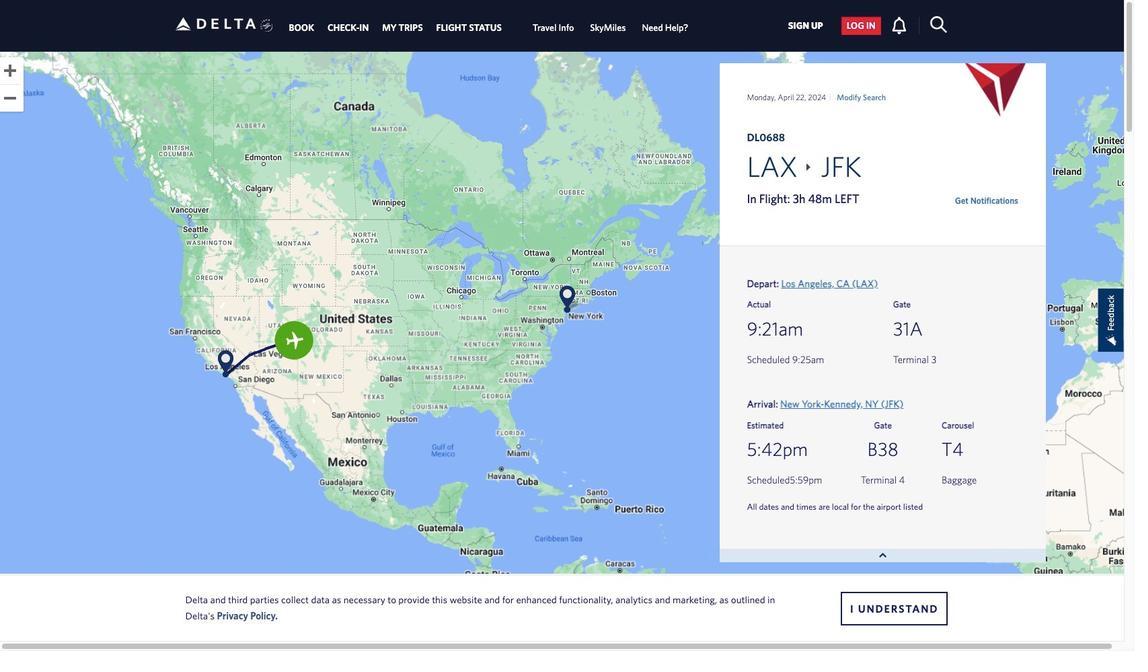 Task type: locate. For each thing, give the bounding box(es) containing it.
tab list
[[282, 1, 696, 50]]



Task type: describe. For each thing, give the bounding box(es) containing it.
skyteam image
[[260, 5, 273, 47]]

delta air lines image
[[175, 3, 256, 45]]

google image
[[0, 636, 38, 651]]



Task type: vqa. For each thing, say whether or not it's contained in the screenshot.
Sign
no



